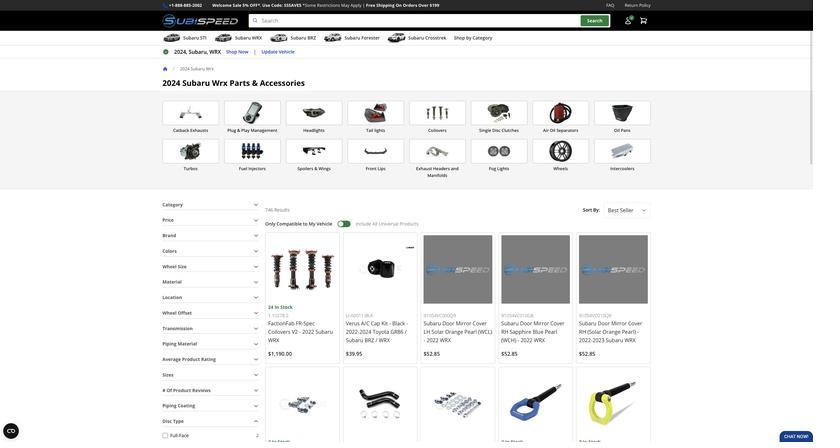 Task type: describe. For each thing, give the bounding box(es) containing it.
subaru for subaru wrx
[[235, 35, 251, 41]]

- for u-a0011-blk verus a/c cap kit - black - 2022-2024 toyota gr86 / subaru brz / wrx
[[407, 321, 408, 328]]

wheels button
[[533, 139, 589, 179]]

1 vertical spatial vehicle
[[317, 221, 332, 227]]

subaru forester button
[[324, 32, 380, 45]]

code:
[[271, 2, 283, 8]]

pearl for orange
[[465, 329, 477, 336]]

air oil separators button
[[533, 101, 589, 134]]

sapphire
[[510, 329, 532, 336]]

average
[[163, 357, 181, 363]]

include all universal products
[[356, 221, 419, 227]]

tail lights
[[366, 128, 385, 134]]

blue
[[533, 329, 544, 336]]

update vehicle button
[[262, 48, 295, 56]]

fuel
[[239, 166, 247, 172]]

2024 inside u-a0011-blk verus a/c cap kit - black - 2022-2024 toyota gr86 / subaru brz / wrx
[[360, 329, 372, 336]]

air oil separators image
[[533, 101, 589, 125]]

shop now
[[226, 49, 248, 55]]

pearl)
[[622, 329, 636, 336]]

location button
[[163, 293, 259, 303]]

5%
[[243, 2, 249, 8]]

vehicle inside button
[[279, 49, 295, 55]]

$199
[[430, 2, 440, 8]]

1 horizontal spatial /
[[376, 337, 378, 345]]

front
[[366, 166, 377, 172]]

mirror for solar
[[456, 321, 472, 328]]

clutches
[[502, 128, 519, 134]]

746 results
[[265, 207, 290, 213]]

rating
[[201, 357, 216, 363]]

u-a0011-blk verus a/c cap kit - black - 2022-2024 toyota gr86 / subaru brz / wrx
[[346, 313, 408, 345]]

black
[[392, 321, 405, 328]]

#
[[163, 388, 165, 394]]

a subaru crosstrek thumbnail image image
[[388, 33, 406, 43]]

orders
[[403, 2, 417, 8]]

material inside material dropdown button
[[163, 279, 182, 286]]

shop for shop now
[[226, 49, 237, 55]]

accessories
[[260, 78, 305, 88]]

ams performance engine coolant hoses - 2022-2024 subaru wrx image
[[346, 371, 415, 439]]

solar
[[432, 329, 444, 336]]

2022 wrx stage 1 engine bay kit image
[[424, 371, 492, 439]]

shop now link
[[226, 48, 248, 56]]

only
[[265, 221, 276, 227]]

- for 24 in stock 1.10278.2 factionfab fr-spec coilovers v2 - 2022 subaru wrx
[[299, 329, 301, 336]]

subaru forester
[[345, 35, 380, 41]]

fuel injectors button
[[224, 139, 281, 179]]

- for subaru door mirror cover rh sapphire blue pearl (wch) - 2022 wrx
[[518, 337, 520, 345]]

subaru for subaru door mirror cover rh sapphire blue pearl (wch) - 2022 wrx
[[502, 321, 519, 328]]

injectors
[[249, 166, 266, 172]]

plug & play management image
[[225, 101, 280, 125]]

# of product reviews button
[[163, 386, 259, 396]]

parts
[[230, 78, 250, 88]]

$52.85 for subaru door mirror cover lh solar orange pearl (wcl) - 2022 wrx
[[424, 351, 440, 358]]

a subaru wrx thumbnail image image
[[214, 33, 233, 43]]

2022- inside subaru door mirror cover rh (solar orange pearl) - 2022-2023 subaru wrx
[[579, 338, 593, 345]]

kit
[[382, 321, 388, 328]]

spoilers
[[298, 166, 313, 172]]

of
[[167, 388, 172, 394]]

cover for subaru door mirror cover lh solar orange pearl (wcl) - 2022 wrx
[[473, 321, 487, 328]]

catback
[[173, 128, 189, 134]]

my
[[309, 221, 316, 227]]

over
[[419, 2, 429, 8]]

wrx for 2024 subaru wrx
[[206, 66, 214, 72]]

wheel for wheel offset
[[163, 310, 177, 317]]

reviews
[[192, 388, 211, 394]]

coilovers image
[[410, 101, 465, 125]]

search input field
[[249, 14, 611, 28]]

intercoolers button
[[594, 139, 651, 179]]

door for sapphire
[[520, 321, 532, 328]]

blk
[[365, 313, 373, 319]]

toyota
[[373, 329, 389, 336]]

rh for (solar
[[579, 329, 586, 336]]

button image
[[624, 17, 632, 25]]

verus a/c cap kit - black - 2022-2024 toyota gr86 / subaru brz / wrx image
[[346, 236, 415, 304]]

return policy
[[625, 2, 651, 8]]

sale
[[233, 2, 241, 8]]

disc inside dropdown button
[[163, 419, 172, 425]]

management
[[251, 128, 277, 134]]

2024, subaru, wrx
[[174, 48, 221, 56]]

exhaust headers and manifolds button
[[409, 139, 466, 179]]

sort by:
[[583, 207, 600, 213]]

2024 subaru wrx parts & accessories
[[163, 78, 305, 88]]

update
[[262, 49, 278, 55]]

intercoolers image
[[595, 140, 651, 163]]

air oil separators
[[543, 128, 579, 134]]

cover for subaru door mirror cover rh (solar orange pearl) - 2022-2023 subaru wrx
[[628, 321, 642, 328]]

+1-
[[169, 2, 175, 8]]

update vehicle
[[262, 49, 295, 55]]

Full-Face button
[[163, 434, 168, 439]]

wheel size button
[[163, 262, 259, 272]]

on
[[396, 2, 402, 8]]

fog lights image
[[471, 140, 527, 163]]

spoilers & wings image
[[286, 140, 342, 163]]

play
[[241, 128, 250, 134]]

product inside dropdown button
[[182, 357, 200, 363]]

subaru,
[[189, 48, 208, 56]]

factionfab fr-spec coilovers v2 - 2022 subaru wrx image
[[268, 236, 337, 304]]

apply
[[351, 2, 362, 8]]

subaru inside u-a0011-blk verus a/c cap kit - black - 2022-2024 toyota gr86 / subaru brz / wrx
[[346, 337, 363, 345]]

turbos image
[[163, 140, 219, 163]]

restrictions
[[317, 2, 340, 8]]

subaru for 2024 subaru wrx parts & accessories
[[182, 78, 210, 88]]

stock
[[280, 305, 293, 311]]

mirror for sapphire
[[534, 321, 549, 328]]

*some restrictions may apply | free shipping on orders over $199
[[303, 2, 440, 8]]

exhaust
[[416, 166, 432, 172]]

dress up bolts (blue) titanium hardware fa24f engine kit - 2022-2023 subaru wrx image
[[268, 371, 337, 439]]

cover for subaru door mirror cover rh sapphire blue pearl (wch) - 2022 wrx
[[551, 321, 565, 328]]

coilovers inside 24 in stock 1.10278.2 factionfab fr-spec coilovers v2 - 2022 subaru wrx
[[268, 329, 291, 336]]

welcome
[[212, 2, 232, 8]]

brz inside dropdown button
[[308, 35, 316, 41]]

1.10278.2
[[268, 313, 289, 319]]

& for plug
[[237, 128, 240, 134]]

a subaru sti thumbnail image image
[[163, 33, 181, 43]]

open widget image
[[3, 424, 19, 440]]

$52.85 for subaru door mirror cover rh (solar orange pearl) - 2022-2023 subaru wrx
[[579, 351, 596, 358]]

type
[[173, 419, 184, 425]]

use
[[262, 2, 270, 8]]

offset
[[178, 310, 192, 317]]

pans
[[621, 128, 631, 134]]

brand
[[163, 233, 176, 239]]

0 vertical spatial &
[[252, 78, 258, 88]]

shop by category button
[[454, 32, 492, 45]]

subaru door mirror cover lh solar orange pearl (wcl) - 2022 wrx image
[[424, 236, 492, 304]]

cap
[[371, 321, 380, 328]]

fog
[[489, 166, 496, 172]]

factionfab
[[268, 321, 295, 328]]

home image
[[163, 66, 168, 71]]

wings
[[319, 166, 331, 172]]

2024,
[[174, 48, 188, 56]]

spoilers & wings
[[298, 166, 331, 172]]

subaru right 2023 at the right bottom of the page
[[606, 338, 624, 345]]

mishimoto racing front tow hook - blue - 2022-2024 subaru wrx image
[[502, 371, 570, 439]]

subaru for subaru forester
[[345, 35, 360, 41]]

subaru brz button
[[270, 32, 316, 45]]

+1-888-885-2002 link
[[169, 2, 202, 9]]

mishimoto racing front tow hook - yellow - 2022-2024 subaru wrx image
[[579, 371, 648, 439]]

colors button
[[163, 247, 259, 257]]

turbos
[[184, 166, 198, 172]]

average product rating
[[163, 357, 216, 363]]

orange for subaru
[[603, 329, 621, 336]]

a subaru brz thumbnail image image
[[270, 33, 288, 43]]

tail lights button
[[348, 101, 404, 134]]

fuel injectors
[[239, 166, 266, 172]]

subaru door mirror cover rh sapphire blue pearl (wch) - 2022 wrx image
[[502, 236, 570, 304]]

(wcl)
[[478, 329, 492, 336]]



Task type: locate. For each thing, give the bounding box(es) containing it.
0 vertical spatial coilovers
[[428, 128, 447, 134]]

2 wheel from the top
[[163, 310, 177, 317]]

wrx down pearl)
[[625, 338, 636, 345]]

piping down "of"
[[163, 403, 177, 410]]

2 vertical spatial &
[[315, 166, 318, 172]]

- inside subaru door mirror cover rh (solar orange pearl) - 2022-2023 subaru wrx
[[637, 329, 639, 336]]

1 horizontal spatial $52.85
[[502, 351, 518, 358]]

1 vertical spatial wheel
[[163, 310, 177, 317]]

2 horizontal spatial mirror
[[612, 321, 627, 328]]

subaru up $39.95
[[346, 337, 363, 345]]

1 vertical spatial piping
[[163, 403, 177, 410]]

$52.85 for subaru door mirror cover rh sapphire blue pearl (wch) - 2022 wrx
[[502, 351, 518, 358]]

headers
[[433, 166, 450, 172]]

subaru inside 24 in stock 1.10278.2 factionfab fr-spec coilovers v2 - 2022 subaru wrx
[[316, 329, 333, 336]]

subaru
[[191, 66, 205, 72], [182, 78, 210, 88]]

coilovers inside button
[[428, 128, 447, 134]]

2 mirror from the left
[[534, 321, 549, 328]]

vehicle down subaru brz dropdown button
[[279, 49, 295, 55]]

2022 for solar
[[427, 337, 439, 345]]

subaru left forester
[[345, 35, 360, 41]]

door inside subaru door mirror cover rh sapphire blue pearl (wch) - 2022 wrx
[[520, 321, 532, 328]]

- right kit
[[389, 321, 391, 328]]

subaru right a subaru brz thumbnail image
[[291, 35, 306, 41]]

2023
[[593, 338, 605, 345]]

2022 down sapphire
[[521, 337, 533, 345]]

- inside subaru door mirror cover rh sapphire blue pearl (wch) - 2022 wrx
[[518, 337, 520, 345]]

shop left now
[[226, 49, 237, 55]]

24 in stock 1.10278.2 factionfab fr-spec coilovers v2 - 2022 subaru wrx
[[268, 305, 333, 345]]

2024 down a/c
[[360, 329, 372, 336]]

3 $52.85 from the left
[[579, 351, 596, 358]]

oil left 'pans'
[[615, 128, 620, 134]]

coilovers button
[[409, 101, 466, 134]]

3 mirror from the left
[[612, 321, 627, 328]]

2024 for 2024 subaru wrx parts & accessories
[[163, 78, 180, 88]]

1 horizontal spatial rh
[[579, 329, 586, 336]]

0 horizontal spatial disc
[[163, 419, 172, 425]]

2
[[256, 433, 259, 439]]

mirror up blue at right bottom
[[534, 321, 549, 328]]

separators
[[557, 128, 579, 134]]

1 rh from the left
[[502, 329, 509, 336]]

0 horizontal spatial /
[[173, 65, 175, 72]]

0 horizontal spatial coilovers
[[268, 329, 291, 336]]

pearl for blue
[[545, 329, 557, 336]]

- for subaru door mirror cover lh solar orange pearl (wcl) - 2022 wrx
[[424, 337, 425, 345]]

door inside 'subaru door mirror cover lh solar orange pearl (wcl) - 2022 wrx'
[[443, 321, 455, 328]]

1 horizontal spatial door
[[520, 321, 532, 328]]

/ right home icon
[[173, 65, 175, 72]]

front lips
[[366, 166, 386, 172]]

1 vertical spatial coilovers
[[268, 329, 291, 336]]

1 piping from the top
[[163, 341, 177, 348]]

spoilers & wings button
[[286, 139, 342, 179]]

0 horizontal spatial orange
[[445, 329, 463, 336]]

now
[[238, 49, 248, 55]]

2022 inside 'subaru door mirror cover lh solar orange pearl (wcl) - 2022 wrx'
[[427, 337, 439, 345]]

1 vertical spatial |
[[254, 48, 256, 56]]

0 vertical spatial disc
[[492, 128, 501, 134]]

full-
[[170, 433, 179, 439]]

disc left type
[[163, 419, 172, 425]]

door for (solar
[[598, 321, 610, 328]]

orange inside subaru door mirror cover rh (solar orange pearl) - 2022-2023 subaru wrx
[[603, 329, 621, 336]]

subaru for subaru sti
[[183, 35, 199, 41]]

1 orange from the left
[[445, 329, 463, 336]]

may
[[341, 2, 350, 8]]

$52.85 down the lh
[[424, 351, 440, 358]]

face
[[179, 433, 189, 439]]

1 door from the left
[[443, 321, 455, 328]]

wrx down blue at right bottom
[[534, 337, 545, 345]]

wheel offset
[[163, 310, 192, 317]]

pearl inside 'subaru door mirror cover lh solar orange pearl (wcl) - 2022 wrx'
[[465, 329, 477, 336]]

2024 subaru wrx
[[180, 66, 214, 72]]

include
[[356, 221, 371, 227]]

v2
[[292, 329, 298, 336]]

subaru up (solar
[[579, 321, 597, 328]]

2 vertical spatial /
[[376, 337, 378, 345]]

- down the lh
[[424, 337, 425, 345]]

0 horizontal spatial vehicle
[[279, 49, 295, 55]]

0 horizontal spatial rh
[[502, 329, 509, 336]]

material up location
[[163, 279, 182, 286]]

1 horizontal spatial vehicle
[[317, 221, 332, 227]]

door up sapphire
[[520, 321, 532, 328]]

0 vertical spatial brz
[[308, 35, 316, 41]]

1 vertical spatial brz
[[365, 337, 374, 345]]

a subaru forester thumbnail image image
[[324, 33, 342, 43]]

orange up 2023 at the right bottom of the page
[[603, 329, 621, 336]]

product right "of"
[[173, 388, 191, 394]]

mirror inside subaru door mirror cover rh (solar orange pearl) - 2022-2023 subaru wrx
[[612, 321, 627, 328]]

brand button
[[163, 231, 259, 241]]

subaru down 2024 subaru wrx
[[182, 78, 210, 88]]

2024 for 2024 subaru wrx
[[180, 66, 190, 72]]

& inside button
[[237, 128, 240, 134]]

0 vertical spatial 2024
[[180, 66, 190, 72]]

sizes
[[163, 372, 174, 379]]

mirror
[[456, 321, 472, 328], [534, 321, 549, 328], [612, 321, 627, 328]]

- right pearl)
[[637, 329, 639, 336]]

wheel
[[163, 264, 177, 270], [163, 310, 177, 317]]

products
[[400, 221, 419, 227]]

wheel left the size
[[163, 264, 177, 270]]

category
[[473, 35, 492, 41]]

single disc clutches image
[[471, 101, 527, 125]]

cover inside 'subaru door mirror cover lh solar orange pearl (wcl) - 2022 wrx'
[[473, 321, 487, 328]]

wrx down the a subaru wrx thumbnail image
[[210, 48, 221, 56]]

orange for wrx
[[445, 329, 463, 336]]

all
[[373, 221, 378, 227]]

0 horizontal spatial mirror
[[456, 321, 472, 328]]

2 piping from the top
[[163, 403, 177, 410]]

0 vertical spatial piping
[[163, 341, 177, 348]]

wrx
[[206, 66, 214, 72], [212, 78, 228, 88]]

1 horizontal spatial brz
[[365, 337, 374, 345]]

rh inside subaru door mirror cover rh (solar orange pearl) - 2022-2023 subaru wrx
[[579, 329, 586, 336]]

wrx inside dropdown button
[[252, 35, 262, 41]]

sizes button
[[163, 371, 259, 381]]

piping for piping material
[[163, 341, 177, 348]]

91054vc010g8
[[502, 313, 534, 319]]

subaru left sti
[[183, 35, 199, 41]]

1 vertical spatial 2022-
[[579, 338, 593, 345]]

subaru inside 'subaru door mirror cover lh solar orange pearl (wcl) - 2022 wrx'
[[424, 321, 441, 328]]

lips
[[378, 166, 386, 172]]

2 orange from the left
[[603, 329, 621, 336]]

rh for sapphire
[[502, 329, 509, 336]]

headlights
[[303, 128, 325, 134]]

shop
[[454, 35, 465, 41], [226, 49, 237, 55]]

& right parts
[[252, 78, 258, 88]]

subaru down 2024, subaru, wrx
[[191, 66, 205, 72]]

disc type
[[163, 419, 184, 425]]

piping for piping coating
[[163, 403, 177, 410]]

0 vertical spatial /
[[173, 65, 175, 72]]

0 vertical spatial vehicle
[[279, 49, 295, 55]]

search
[[587, 18, 603, 24]]

material up average product rating
[[178, 341, 197, 348]]

2 oil from the left
[[615, 128, 620, 134]]

category
[[163, 202, 183, 208]]

subaru for subaru crosstrek
[[409, 35, 424, 41]]

$52.85 down (wch)
[[502, 351, 518, 358]]

wrx left parts
[[212, 78, 228, 88]]

category button
[[163, 200, 259, 210]]

0 horizontal spatial &
[[237, 128, 240, 134]]

piping coating
[[163, 403, 195, 410]]

1 horizontal spatial pearl
[[545, 329, 557, 336]]

2022 inside 24 in stock 1.10278.2 factionfab fr-spec coilovers v2 - 2022 subaru wrx
[[302, 329, 314, 336]]

wrx inside 'subaru door mirror cover lh solar orange pearl (wcl) - 2022 wrx'
[[440, 337, 451, 345]]

wrx inside 24 in stock 1.10278.2 factionfab fr-spec coilovers v2 - 2022 subaru wrx
[[268, 337, 279, 345]]

1 horizontal spatial |
[[363, 2, 365, 8]]

0 vertical spatial wheel
[[163, 264, 177, 270]]

/
[[173, 65, 175, 72], [405, 329, 407, 336], [376, 337, 378, 345]]

0 vertical spatial product
[[182, 357, 200, 363]]

24
[[268, 305, 274, 311]]

1 horizontal spatial oil
[[615, 128, 620, 134]]

material inside piping material dropdown button
[[178, 341, 197, 348]]

subaru right v2 at left bottom
[[316, 329, 333, 336]]

orange inside 'subaru door mirror cover lh solar orange pearl (wcl) - 2022 wrx'
[[445, 329, 463, 336]]

2022- inside u-a0011-blk verus a/c cap kit - black - 2022-2024 toyota gr86 / subaru brz / wrx
[[346, 329, 360, 336]]

rh left (solar
[[579, 329, 586, 336]]

0 horizontal spatial brz
[[308, 35, 316, 41]]

1 pearl from the left
[[465, 329, 477, 336]]

1 horizontal spatial 2022
[[427, 337, 439, 345]]

2 door from the left
[[520, 321, 532, 328]]

1 vertical spatial shop
[[226, 49, 237, 55]]

wrx for 2024 subaru wrx parts & accessories
[[212, 78, 228, 88]]

2022
[[302, 329, 314, 336], [427, 337, 439, 345], [521, 337, 533, 345]]

1 vertical spatial subaru
[[182, 78, 210, 88]]

1 horizontal spatial mirror
[[534, 321, 549, 328]]

orange right solar
[[445, 329, 463, 336]]

rh inside subaru door mirror cover rh sapphire blue pearl (wch) - 2022 wrx
[[502, 329, 509, 336]]

vehicle right "my"
[[317, 221, 332, 227]]

coilovers down "coilovers" image
[[428, 128, 447, 134]]

door inside subaru door mirror cover rh (solar orange pearl) - 2022-2023 subaru wrx
[[598, 321, 610, 328]]

colors
[[163, 248, 177, 255]]

wheel for wheel size
[[163, 264, 177, 270]]

2022 for fr-
[[302, 329, 314, 336]]

piping material button
[[163, 340, 259, 350]]

pearl left (wcl)
[[465, 329, 477, 336]]

2 vertical spatial 2024
[[360, 329, 372, 336]]

- right black
[[407, 321, 408, 328]]

disc inside button
[[492, 128, 501, 134]]

- right v2 at left bottom
[[299, 329, 301, 336]]

0 horizontal spatial |
[[254, 48, 256, 56]]

to
[[303, 221, 308, 227]]

shop by category
[[454, 35, 492, 41]]

forester
[[362, 35, 380, 41]]

subaru wrx button
[[214, 32, 262, 45]]

subaru left crosstrek
[[409, 35, 424, 41]]

1 wheel from the top
[[163, 264, 177, 270]]

oil pans image
[[595, 101, 651, 125]]

91054vc000q9
[[424, 313, 456, 319]]

subaru inside subaru crosstrek "dropdown button"
[[409, 35, 424, 41]]

subaru inside subaru door mirror cover rh sapphire blue pearl (wch) - 2022 wrx
[[502, 321, 519, 328]]

0 horizontal spatial door
[[443, 321, 455, 328]]

1 horizontal spatial cover
[[551, 321, 565, 328]]

tail lights image
[[348, 101, 404, 125]]

subaru for subaru door mirror cover rh (solar orange pearl) - 2022-2023 subaru wrx
[[579, 321, 597, 328]]

885-
[[184, 2, 192, 8]]

2024
[[180, 66, 190, 72], [163, 78, 180, 88], [360, 329, 372, 336]]

2 pearl from the left
[[545, 329, 557, 336]]

wrx inside subaru door mirror cover rh sapphire blue pearl (wch) - 2022 wrx
[[534, 337, 545, 345]]

wrx up the $1,190.00
[[268, 337, 279, 345]]

0 vertical spatial |
[[363, 2, 365, 8]]

rh up (wch)
[[502, 329, 509, 336]]

front lips image
[[348, 140, 404, 163]]

mirror inside subaru door mirror cover rh sapphire blue pearl (wch) - 2022 wrx
[[534, 321, 549, 328]]

0 horizontal spatial cover
[[473, 321, 487, 328]]

verus
[[346, 321, 360, 328]]

1 horizontal spatial disc
[[492, 128, 501, 134]]

0 horizontal spatial $52.85
[[424, 351, 440, 358]]

- inside 24 in stock 1.10278.2 factionfab fr-spec coilovers v2 - 2022 subaru wrx
[[299, 329, 301, 336]]

return
[[625, 2, 638, 8]]

$52.85 down 2023 at the right bottom of the page
[[579, 351, 596, 358]]

- down sapphire
[[518, 337, 520, 345]]

& for spoilers
[[315, 166, 318, 172]]

& left wings
[[315, 166, 318, 172]]

1 vertical spatial &
[[237, 128, 240, 134]]

coilovers down factionfab
[[268, 329, 291, 336]]

subaru inside subaru wrx dropdown button
[[235, 35, 251, 41]]

2022 down "spec"
[[302, 329, 314, 336]]

/ right "gr86"
[[405, 329, 407, 336]]

policy
[[640, 2, 651, 8]]

/ down toyota
[[376, 337, 378, 345]]

only compatible to my vehicle
[[265, 221, 332, 227]]

brz inside u-a0011-blk verus a/c cap kit - black - 2022-2024 toyota gr86 / subaru brz / wrx
[[365, 337, 374, 345]]

2022 for sapphire
[[521, 337, 533, 345]]

| right now
[[254, 48, 256, 56]]

shop for shop by category
[[454, 35, 465, 41]]

door for solar
[[443, 321, 455, 328]]

& inside button
[[315, 166, 318, 172]]

mirror down 91054vc000q9
[[456, 321, 472, 328]]

pearl inside subaru door mirror cover rh sapphire blue pearl (wch) - 2022 wrx
[[545, 329, 557, 336]]

2024 down 2024,
[[180, 66, 190, 72]]

exhaust headers and manifolds image
[[410, 140, 465, 163]]

disc right single
[[492, 128, 501, 134]]

2 $52.85 from the left
[[502, 351, 518, 358]]

1 vertical spatial disc
[[163, 419, 172, 425]]

|
[[363, 2, 365, 8], [254, 48, 256, 56]]

1 vertical spatial 2024
[[163, 78, 180, 88]]

0 horizontal spatial pearl
[[465, 329, 477, 336]]

subaru for subaru door mirror cover lh solar orange pearl (wcl) - 2022 wrx
[[424, 321, 441, 328]]

cover inside subaru door mirror cover rh (solar orange pearl) - 2022-2023 subaru wrx
[[628, 321, 642, 328]]

coating
[[178, 403, 195, 410]]

+1-888-885-2002
[[169, 2, 202, 8]]

spec
[[304, 321, 315, 328]]

subaru up solar
[[424, 321, 441, 328]]

fog lights button
[[471, 139, 528, 179]]

& left play
[[237, 128, 240, 134]]

2 horizontal spatial 2022
[[521, 337, 533, 345]]

1 horizontal spatial coilovers
[[428, 128, 447, 134]]

1 horizontal spatial shop
[[454, 35, 465, 41]]

mirror inside 'subaru door mirror cover lh solar orange pearl (wcl) - 2022 wrx'
[[456, 321, 472, 328]]

lh
[[424, 329, 430, 336]]

1 horizontal spatial &
[[252, 78, 258, 88]]

brz left a subaru forester thumbnail image
[[308, 35, 316, 41]]

subaru inside subaru forester dropdown button
[[345, 35, 360, 41]]

subaru up now
[[235, 35, 251, 41]]

2 horizontal spatial cover
[[628, 321, 642, 328]]

1 oil from the left
[[550, 128, 556, 134]]

2022- down verus
[[346, 329, 360, 336]]

1 vertical spatial product
[[173, 388, 191, 394]]

&
[[252, 78, 258, 88], [237, 128, 240, 134], [315, 166, 318, 172]]

rh
[[502, 329, 509, 336], [579, 329, 586, 336]]

faq link
[[607, 2, 615, 9]]

1 cover from the left
[[473, 321, 487, 328]]

transmission
[[163, 326, 193, 332]]

1 horizontal spatial 2022-
[[579, 338, 593, 345]]

subaru door mirror cover lh solar orange pearl (wcl) - 2022 wrx
[[424, 321, 492, 345]]

wrx
[[252, 35, 262, 41], [210, 48, 221, 56], [268, 337, 279, 345], [379, 337, 390, 345], [440, 337, 451, 345], [534, 337, 545, 345], [625, 338, 636, 345]]

cover inside subaru door mirror cover rh sapphire blue pearl (wch) - 2022 wrx
[[551, 321, 565, 328]]

piping coating button
[[163, 402, 259, 412]]

Select... button
[[604, 203, 651, 219]]

1 vertical spatial wrx
[[212, 78, 228, 88]]

2022 down solar
[[427, 337, 439, 345]]

door down 91054vc000q9
[[443, 321, 455, 328]]

a/c
[[361, 321, 370, 328]]

2 cover from the left
[[551, 321, 565, 328]]

piping
[[163, 341, 177, 348], [163, 403, 177, 410]]

2 horizontal spatial &
[[315, 166, 318, 172]]

0 vertical spatial material
[[163, 279, 182, 286]]

1 horizontal spatial orange
[[603, 329, 621, 336]]

2 horizontal spatial $52.85
[[579, 351, 596, 358]]

3 door from the left
[[598, 321, 610, 328]]

- inside 'subaru door mirror cover lh solar orange pearl (wcl) - 2022 wrx'
[[424, 337, 425, 345]]

price button
[[163, 216, 259, 226]]

catback exhausts
[[173, 128, 208, 134]]

fuel injectors image
[[225, 140, 280, 163]]

1 vertical spatial /
[[405, 329, 407, 336]]

wheel inside dropdown button
[[163, 264, 177, 270]]

pearl
[[465, 329, 477, 336], [545, 329, 557, 336]]

1 vertical spatial material
[[178, 341, 197, 348]]

average product rating button
[[163, 355, 259, 365]]

select... image
[[641, 208, 647, 213]]

subaru for subaru brz
[[291, 35, 306, 41]]

2 rh from the left
[[579, 329, 586, 336]]

| left free
[[363, 2, 365, 8]]

disc
[[492, 128, 501, 134], [163, 419, 172, 425]]

brz down toyota
[[365, 337, 374, 345]]

wheel offset button
[[163, 309, 259, 319]]

subaru inside subaru brz dropdown button
[[291, 35, 306, 41]]

0 vertical spatial shop
[[454, 35, 465, 41]]

shop left by on the top right
[[454, 35, 465, 41]]

wrx inside subaru door mirror cover rh (solar orange pearl) - 2022-2023 subaru wrx
[[625, 338, 636, 345]]

door down 91054vc010q9
[[598, 321, 610, 328]]

exhausts
[[190, 128, 208, 134]]

catback exhausts image
[[163, 101, 219, 125]]

$1,190.00
[[268, 351, 292, 358]]

oil right air
[[550, 128, 556, 134]]

wrx down solar
[[440, 337, 451, 345]]

shipping
[[377, 2, 395, 8]]

wrx down toyota
[[379, 337, 390, 345]]

in
[[275, 305, 279, 311]]

piping up average at the bottom of the page
[[163, 341, 177, 348]]

product inside dropdown button
[[173, 388, 191, 394]]

wrx down subaru,
[[206, 66, 214, 72]]

2 horizontal spatial /
[[405, 329, 407, 336]]

mirror for (solar
[[612, 321, 627, 328]]

0 vertical spatial 2022-
[[346, 329, 360, 336]]

0 horizontal spatial 2022
[[302, 329, 314, 336]]

subispeed logo image
[[163, 14, 238, 28]]

subaru down 91054vc010g8
[[502, 321, 519, 328]]

return policy link
[[625, 2, 651, 9]]

wheel inside dropdown button
[[163, 310, 177, 317]]

0 vertical spatial subaru
[[191, 66, 205, 72]]

2024 down home icon
[[163, 78, 180, 88]]

by:
[[594, 207, 600, 213]]

1 $52.85 from the left
[[424, 351, 440, 358]]

headlights image
[[286, 101, 342, 125]]

subaru for 2024 subaru wrx
[[191, 66, 205, 72]]

pearl right blue at right bottom
[[545, 329, 557, 336]]

0 vertical spatial wrx
[[206, 66, 214, 72]]

1 mirror from the left
[[456, 321, 472, 328]]

0 horizontal spatial 2022-
[[346, 329, 360, 336]]

0 horizontal spatial shop
[[226, 49, 237, 55]]

fr-
[[296, 321, 304, 328]]

plug & play management
[[228, 128, 277, 134]]

shop inside 'dropdown button'
[[454, 35, 465, 41]]

lights
[[375, 128, 385, 134]]

wrx inside u-a0011-blk verus a/c cap kit - black - 2022-2024 toyota gr86 / subaru brz / wrx
[[379, 337, 390, 345]]

wheels image
[[533, 140, 589, 163]]

wrx up update
[[252, 35, 262, 41]]

vehicle
[[279, 49, 295, 55], [317, 221, 332, 227]]

subaru inside subaru sti dropdown button
[[183, 35, 199, 41]]

product left rating
[[182, 357, 200, 363]]

3 cover from the left
[[628, 321, 642, 328]]

wheel left offset at the bottom of the page
[[163, 310, 177, 317]]

2022 inside subaru door mirror cover rh sapphire blue pearl (wch) - 2022 wrx
[[521, 337, 533, 345]]

0 horizontal spatial oil
[[550, 128, 556, 134]]

mirror up pearl)
[[612, 321, 627, 328]]

2022- down (solar
[[579, 338, 593, 345]]

2 horizontal spatial door
[[598, 321, 610, 328]]

subaru door mirror cover rh (solar orange pearl) - 2022-2023 subaru wrx image
[[579, 236, 648, 304]]



Task type: vqa. For each thing, say whether or not it's contained in the screenshot.
INTEREST-
no



